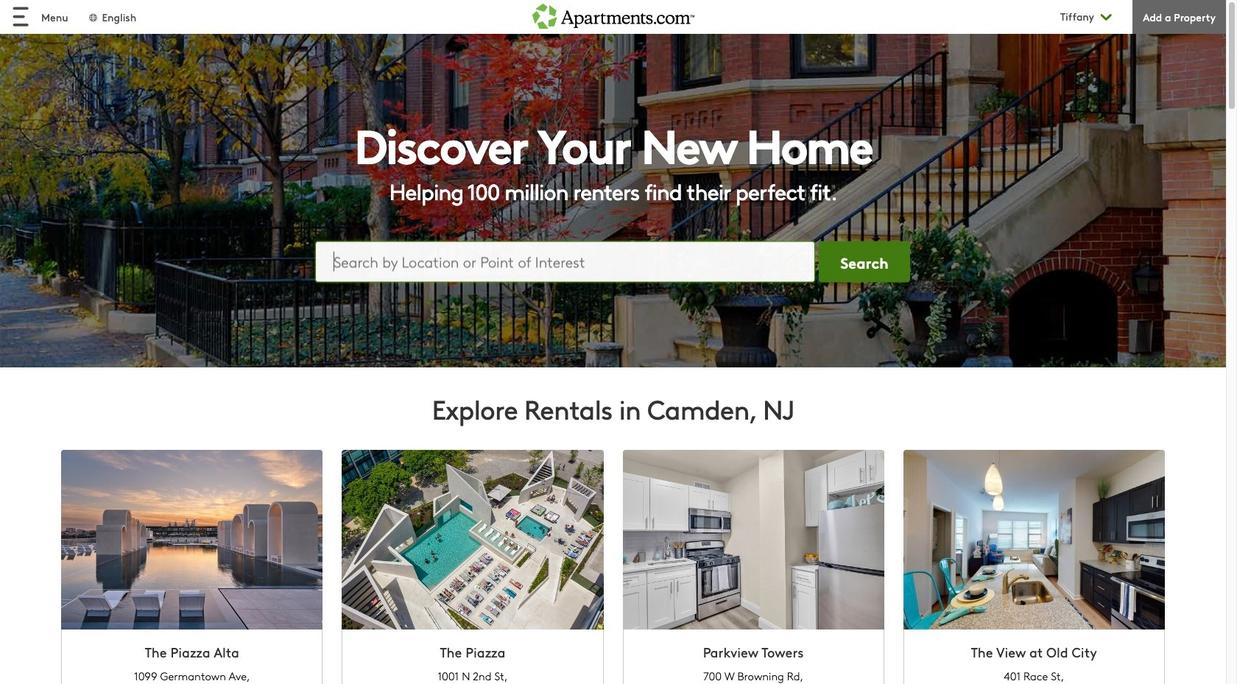 Task type: vqa. For each thing, say whether or not it's contained in the screenshot.
Open 8:30am - 5:30pm Today
no



Task type: describe. For each thing, give the bounding box(es) containing it.
Search by Location or Point of Interest text field
[[315, 241, 816, 282]]

apartments.com logo image
[[532, 0, 694, 28]]



